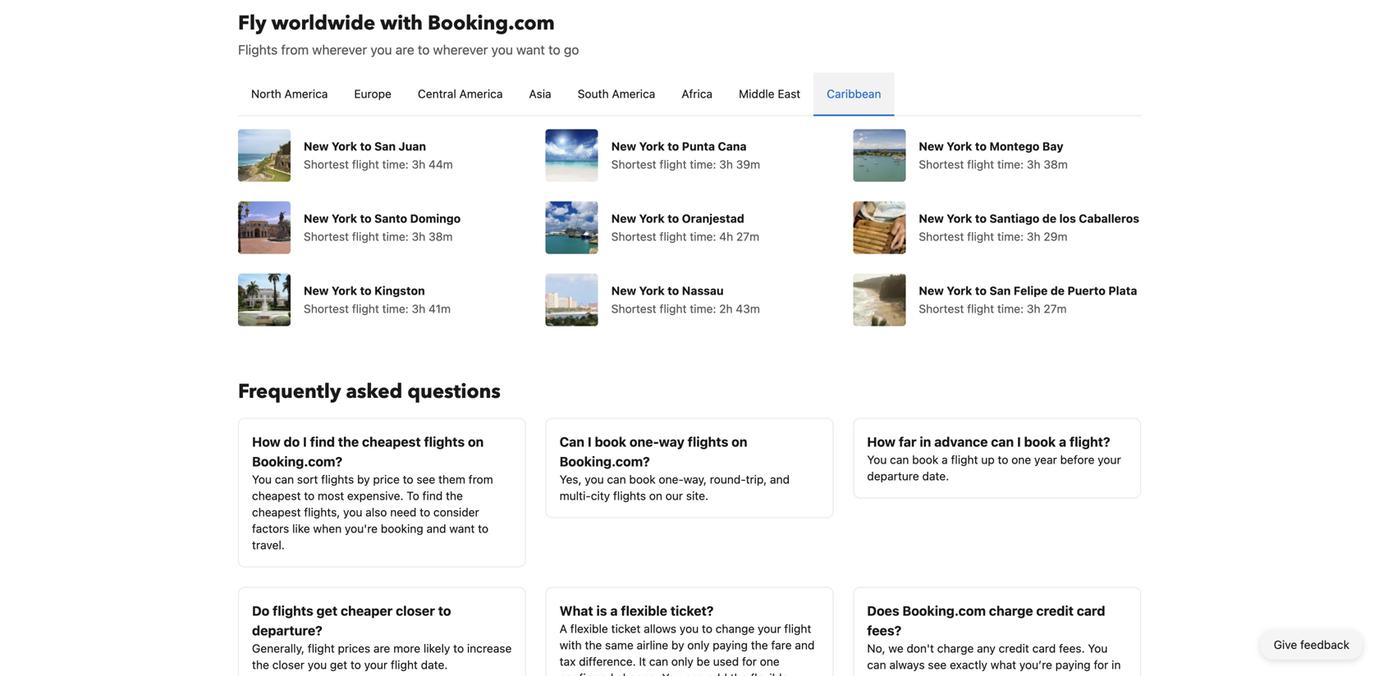 Task type: locate. For each thing, give the bounding box(es) containing it.
a down 'advance'
[[942, 453, 948, 467]]

shortest inside new york to santiago de los caballeros shortest flight time: 3h 29m
[[919, 230, 964, 243]]

2 america from the left
[[459, 87, 503, 101]]

with inside fly worldwide with booking.com flights from wherever you are to wherever you want to go
[[380, 10, 423, 37]]

york
[[332, 140, 357, 153], [639, 140, 665, 153], [947, 140, 973, 153], [332, 212, 357, 225], [639, 212, 665, 225], [947, 212, 973, 225], [332, 284, 357, 298], [639, 284, 665, 298], [947, 284, 973, 298]]

credit up fees.
[[1037, 604, 1074, 619]]

central america button
[[405, 73, 516, 115]]

1 horizontal spatial credit
[[1037, 604, 1074, 619]]

the
[[338, 434, 359, 450], [446, 489, 463, 503], [585, 639, 602, 652], [751, 639, 768, 652], [252, 659, 269, 672], [731, 672, 748, 677], [867, 675, 885, 677]]

to left oranjestad
[[668, 212, 679, 225]]

price up expensive.
[[373, 473, 400, 487]]

book left way,
[[629, 473, 656, 487]]

1 booking.com? from the left
[[252, 454, 343, 470]]

when down flights,
[[313, 522, 342, 536]]

1 horizontal spatial a
[[942, 453, 948, 467]]

0 horizontal spatial your
[[364, 659, 388, 672]]

to right the up
[[998, 453, 1009, 467]]

frequently
[[238, 379, 341, 406]]

0 vertical spatial cheapest
[[362, 434, 421, 450]]

1 horizontal spatial for
[[1094, 659, 1109, 672]]

you down departure?
[[308, 659, 327, 672]]

1 how from the left
[[252, 434, 281, 450]]

your down the prices
[[364, 659, 388, 672]]

booking.com?
[[252, 454, 343, 470], [560, 454, 650, 470]]

new
[[304, 140, 329, 153], [611, 140, 636, 153], [919, 140, 944, 153], [304, 212, 329, 225], [611, 212, 636, 225], [919, 212, 944, 225], [304, 284, 329, 298], [611, 284, 636, 298], [919, 284, 944, 298]]

new york to punta cana shortest flight time: 3h 39m
[[611, 140, 760, 171]]

2 i from the left
[[588, 434, 592, 450]]

price down 'always'
[[888, 675, 914, 677]]

0 vertical spatial charge
[[989, 604, 1033, 619]]

when inside does booking.com charge credit card fees? no, we don't charge any credit card fees. you can always see exactly what you're paying for in the price breakdown when reviewing yo
[[979, 675, 1007, 677]]

york inside "new york to montego bay shortest flight time: 3h 38m"
[[947, 140, 973, 153]]

0 vertical spatial de
[[1043, 212, 1057, 225]]

your inside how far in advance can i book a flight? you can book a flight up to one year before your departure date.
[[1098, 453, 1121, 467]]

you down ticket?
[[680, 622, 699, 636]]

price inside how do i find the cheapest flights on booking.com? you can sort flights by price to see them from cheapest to most expensive. to find the cheapest flights, you also need to consider factors like when you're booking and want to travel.
[[373, 473, 400, 487]]

to inside new york to nassau shortest flight time: 2h 43m
[[668, 284, 679, 298]]

york inside new york to santo domingo shortest flight time: 3h 38m
[[332, 212, 357, 225]]

0 horizontal spatial on
[[468, 434, 484, 450]]

and right fare
[[795, 639, 815, 652]]

how far in advance can i book a flight? you can book a flight up to one year before your departure date.
[[867, 434, 1121, 483]]

27m
[[736, 230, 760, 243], [1044, 302, 1067, 316]]

flights up most
[[321, 473, 354, 487]]

0 vertical spatial only
[[688, 639, 710, 652]]

york inside "new york to punta cana shortest flight time: 3h 39m"
[[639, 140, 665, 153]]

york for new york to kingston shortest flight time: 3h 41m
[[332, 284, 357, 298]]

to
[[418, 42, 430, 57], [549, 42, 561, 57], [360, 140, 372, 153], [668, 140, 679, 153], [975, 140, 987, 153], [360, 212, 372, 225], [668, 212, 679, 225], [975, 212, 987, 225], [360, 284, 372, 298], [668, 284, 679, 298], [975, 284, 987, 298], [998, 453, 1009, 467], [403, 473, 414, 487], [304, 489, 315, 503], [420, 506, 430, 519], [478, 522, 489, 536], [438, 604, 451, 619], [702, 622, 713, 636], [453, 642, 464, 656], [351, 659, 361, 672]]

shortest right new york to santiago de los caballeros 'image'
[[919, 230, 964, 243]]

new york to san felipe de puerto plata shortest flight time: 3h 27m
[[919, 284, 1138, 316]]

in right 'far'
[[920, 434, 931, 450]]

closer
[[396, 604, 435, 619], [272, 659, 305, 672]]

want down consider
[[449, 522, 475, 536]]

3h inside new york to santo domingo shortest flight time: 3h 38m
[[412, 230, 426, 243]]

north america
[[251, 87, 328, 101]]

fees.
[[1059, 642, 1085, 656]]

flights
[[424, 434, 465, 450], [688, 434, 729, 450], [321, 473, 354, 487], [613, 489, 646, 503], [273, 604, 313, 619]]

new right new york to nassau image
[[611, 284, 636, 298]]

for right used
[[742, 655, 757, 669]]

0 vertical spatial see
[[417, 473, 435, 487]]

2 horizontal spatial a
[[1059, 434, 1067, 450]]

new inside "new york to punta cana shortest flight time: 3h 39m"
[[611, 140, 636, 153]]

you up central america
[[492, 42, 513, 57]]

tab list
[[238, 73, 1141, 117]]

flights inside do flights get cheaper closer to departure? generally, flight prices are more likely to increase the closer you get to your flight date.
[[273, 604, 313, 619]]

your inside do flights get cheaper closer to departure? generally, flight prices are more likely to increase the closer you get to your flight date.
[[364, 659, 388, 672]]

i inside can i book one-way flights on booking.com? yes, you can book one-way, round-trip, and multi-city flights on our site.
[[588, 434, 592, 450]]

wherever up central america
[[433, 42, 488, 57]]

card up fees.
[[1077, 604, 1106, 619]]

de right felipe
[[1051, 284, 1065, 298]]

used
[[713, 655, 739, 669]]

1 vertical spatial charge
[[937, 642, 974, 656]]

1 horizontal spatial find
[[423, 489, 443, 503]]

0 vertical spatial are
[[396, 42, 414, 57]]

east
[[778, 87, 801, 101]]

new york to santiago de los caballeros image
[[853, 202, 906, 254]]

york left nassau
[[639, 284, 665, 298]]

i right do
[[303, 434, 307, 450]]

on down questions
[[468, 434, 484, 450]]

time:
[[382, 158, 409, 171], [690, 158, 716, 171], [998, 158, 1024, 171], [382, 230, 409, 243], [690, 230, 716, 243], [998, 230, 1024, 243], [382, 302, 409, 316], [690, 302, 716, 316], [998, 302, 1024, 316]]

2 horizontal spatial and
[[795, 639, 815, 652]]

york inside new york to santiago de los caballeros shortest flight time: 3h 29m
[[947, 212, 973, 225]]

don't
[[907, 642, 934, 656]]

york for new york to nassau shortest flight time: 2h 43m
[[639, 284, 665, 298]]

0 vertical spatial your
[[1098, 453, 1121, 467]]

york down europe 'button'
[[332, 140, 357, 153]]

are inside do flights get cheaper closer to departure? generally, flight prices are more likely to increase the closer you get to your flight date.
[[374, 642, 390, 656]]

new inside new york to kingston shortest flight time: 3h 41m
[[304, 284, 329, 298]]

38m inside new york to santo domingo shortest flight time: 3h 38m
[[429, 230, 453, 243]]

1 horizontal spatial when
[[979, 675, 1007, 677]]

in right the you're at the right bottom
[[1112, 659, 1121, 672]]

only left be
[[672, 655, 694, 669]]

are up europe 'button'
[[396, 42, 414, 57]]

to
[[407, 489, 419, 503]]

to inside what is a flexible ticket? a flexible ticket allows you to change your flight with the same airline by only paying the fare and tax difference. it can only be used for one confirmed change. you can add the flexi
[[702, 622, 713, 636]]

1 vertical spatial one
[[760, 655, 780, 669]]

one-
[[630, 434, 659, 450], [659, 473, 684, 487]]

central america
[[418, 87, 503, 101]]

38m inside "new york to montego bay shortest flight time: 3h 38m"
[[1044, 158, 1068, 171]]

with
[[380, 10, 423, 37], [560, 639, 582, 652]]

1 horizontal spatial one
[[1012, 453, 1031, 467]]

0 vertical spatial price
[[373, 473, 400, 487]]

new right new york to san juan image
[[304, 140, 329, 153]]

0 horizontal spatial by
[[357, 473, 370, 487]]

america right central
[[459, 87, 503, 101]]

shortest right new york to kingston image
[[304, 302, 349, 316]]

a inside what is a flexible ticket? a flexible ticket allows you to change your flight with the same airline by only paying the fare and tax difference. it can only be used for one confirmed change. you can add the flexi
[[610, 604, 618, 619]]

york inside new york to oranjestad shortest flight time: 4h 27m
[[639, 212, 665, 225]]

0 vertical spatial find
[[310, 434, 335, 450]]

how inside how far in advance can i book a flight? you can book a flight up to one year before your departure date.
[[867, 434, 896, 450]]

punta
[[682, 140, 715, 153]]

1 horizontal spatial wherever
[[433, 42, 488, 57]]

0 horizontal spatial a
[[610, 604, 618, 619]]

3 i from the left
[[1017, 434, 1021, 450]]

38m for new york to santo domingo shortest flight time: 3h 38m
[[429, 230, 453, 243]]

1 america from the left
[[285, 87, 328, 101]]

to inside "new york to punta cana shortest flight time: 3h 39m"
[[668, 140, 679, 153]]

1 horizontal spatial your
[[758, 622, 781, 636]]

a
[[1059, 434, 1067, 450], [942, 453, 948, 467], [610, 604, 618, 619]]

san inside new york to san juan shortest flight time: 3h 44m
[[374, 140, 396, 153]]

price inside does booking.com charge credit card fees? no, we don't charge any credit card fees. you can always see exactly what you're paying for in the price breakdown when reviewing yo
[[888, 675, 914, 677]]

cana
[[718, 140, 747, 153]]

you left sort
[[252, 473, 272, 487]]

the left fare
[[751, 639, 768, 652]]

domingo
[[410, 212, 461, 225]]

booking.com? inside how do i find the cheapest flights on booking.com? you can sort flights by price to see them from cheapest to most expensive. to find the cheapest flights, you also need to consider factors like when you're booking and want to travel.
[[252, 454, 343, 470]]

new right new york to san felipe de puerto plata image
[[919, 284, 944, 298]]

kingston
[[374, 284, 425, 298]]

1 vertical spatial with
[[560, 639, 582, 652]]

1 vertical spatial see
[[928, 659, 947, 672]]

can inside how do i find the cheapest flights on booking.com? you can sort flights by price to see them from cheapest to most expensive. to find the cheapest flights, you also need to consider factors like when you're booking and want to travel.
[[275, 473, 294, 487]]

0 horizontal spatial america
[[285, 87, 328, 101]]

38m down "domingo"
[[429, 230, 453, 243]]

1 vertical spatial your
[[758, 622, 781, 636]]

paying down fees.
[[1056, 659, 1091, 672]]

new for new york to san juan
[[304, 140, 329, 153]]

1 horizontal spatial charge
[[989, 604, 1033, 619]]

0 horizontal spatial wherever
[[312, 42, 367, 57]]

want left go
[[517, 42, 545, 57]]

1 horizontal spatial booking.com
[[903, 604, 986, 619]]

new right new york to montego bay image
[[919, 140, 944, 153]]

0 horizontal spatial credit
[[999, 642, 1030, 656]]

time: down nassau
[[690, 302, 716, 316]]

0 horizontal spatial price
[[373, 473, 400, 487]]

new inside "new york to montego bay shortest flight time: 3h 38m"
[[919, 140, 944, 153]]

flexible up allows
[[621, 604, 668, 619]]

0 horizontal spatial booking.com
[[428, 10, 555, 37]]

0 horizontal spatial from
[[281, 42, 309, 57]]

booking.com inside does booking.com charge credit card fees? no, we don't charge any credit card fees. you can always see exactly what you're paying for in the price breakdown when reviewing yo
[[903, 604, 986, 619]]

shortest inside new york to nassau shortest flight time: 2h 43m
[[611, 302, 657, 316]]

one down fare
[[760, 655, 780, 669]]

what
[[560, 604, 593, 619]]

can i book one-way flights on booking.com? yes, you can book one-way, round-trip, and multi-city flights on our site.
[[560, 434, 790, 503]]

1 wherever from the left
[[312, 42, 367, 57]]

0 vertical spatial one
[[1012, 453, 1031, 467]]

0 horizontal spatial in
[[920, 434, 931, 450]]

york for new york to santo domingo shortest flight time: 3h 38m
[[332, 212, 357, 225]]

america inside button
[[612, 87, 656, 101]]

1 vertical spatial cheapest
[[252, 489, 301, 503]]

add
[[707, 672, 727, 677]]

shortest inside new york to santo domingo shortest flight time: 3h 38m
[[304, 230, 349, 243]]

time: down santo
[[382, 230, 409, 243]]

0 horizontal spatial booking.com?
[[252, 454, 343, 470]]

1 vertical spatial 38m
[[429, 230, 453, 243]]

i right can
[[588, 434, 592, 450]]

3h down montego
[[1027, 158, 1041, 171]]

how for how do i find the cheapest flights on booking.com?
[[252, 434, 281, 450]]

0 vertical spatial by
[[357, 473, 370, 487]]

0 vertical spatial when
[[313, 522, 342, 536]]

27m inside new york to oranjestad shortest flight time: 4h 27m
[[736, 230, 760, 243]]

date.
[[923, 470, 949, 483], [421, 659, 448, 672]]

38m down bay
[[1044, 158, 1068, 171]]

credit
[[1037, 604, 1074, 619], [999, 642, 1030, 656]]

how
[[252, 434, 281, 450], [867, 434, 896, 450]]

new right new york to oranjestad image
[[611, 212, 636, 225]]

york left felipe
[[947, 284, 973, 298]]

flight inside new york to oranjestad shortest flight time: 4h 27m
[[660, 230, 687, 243]]

to down consider
[[478, 522, 489, 536]]

san left felipe
[[990, 284, 1011, 298]]

shortest inside "new york to montego bay shortest flight time: 3h 38m"
[[919, 158, 964, 171]]

for inside does booking.com charge credit card fees? no, we don't charge any credit card fees. you can always see exactly what you're paying for in the price breakdown when reviewing yo
[[1094, 659, 1109, 672]]

1 vertical spatial de
[[1051, 284, 1065, 298]]

new right new york to punta cana image
[[611, 140, 636, 153]]

3h down cana
[[719, 158, 733, 171]]

from
[[281, 42, 309, 57], [469, 473, 493, 487]]

flight inside new york to santo domingo shortest flight time: 3h 38m
[[352, 230, 379, 243]]

card
[[1077, 604, 1106, 619], [1033, 642, 1056, 656]]

fees?
[[867, 623, 902, 639]]

tab list containing north america
[[238, 73, 1141, 117]]

1 i from the left
[[303, 434, 307, 450]]

0 vertical spatial get
[[317, 604, 338, 619]]

can down be
[[685, 672, 704, 677]]

1 vertical spatial card
[[1033, 642, 1056, 656]]

1 horizontal spatial how
[[867, 434, 896, 450]]

0 vertical spatial from
[[281, 42, 309, 57]]

you
[[371, 42, 392, 57], [492, 42, 513, 57], [585, 473, 604, 487], [343, 506, 362, 519], [680, 622, 699, 636], [308, 659, 327, 672]]

new for new york to punta cana
[[611, 140, 636, 153]]

1 horizontal spatial want
[[517, 42, 545, 57]]

you inside what is a flexible ticket? a flexible ticket allows you to change your flight with the same airline by only paying the fare and tax difference. it can only be used for one confirmed change. you can add the flexi
[[662, 672, 682, 677]]

ticket?
[[671, 604, 714, 619]]

new inside new york to san juan shortest flight time: 3h 44m
[[304, 140, 329, 153]]

flight
[[352, 158, 379, 171], [660, 158, 687, 171], [967, 158, 995, 171], [352, 230, 379, 243], [660, 230, 687, 243], [967, 230, 995, 243], [352, 302, 379, 316], [660, 302, 687, 316], [967, 302, 995, 316], [951, 453, 978, 467], [784, 622, 812, 636], [308, 642, 335, 656], [391, 659, 418, 672]]

new york to santiago de los caballeros shortest flight time: 3h 29m
[[919, 212, 1140, 243]]

prices
[[338, 642, 370, 656]]

2 horizontal spatial i
[[1017, 434, 1021, 450]]

booking.com inside fly worldwide with booking.com flights from wherever you are to wherever you want to go
[[428, 10, 555, 37]]

credit up what
[[999, 642, 1030, 656]]

with inside what is a flexible ticket? a flexible ticket allows you to change your flight with the same airline by only paying the fare and tax difference. it can only be used for one confirmed change. you can add the flexi
[[560, 639, 582, 652]]

booking.com up don't
[[903, 604, 986, 619]]

caballeros
[[1079, 212, 1140, 225]]

time: inside new york to san juan shortest flight time: 3h 44m
[[382, 158, 409, 171]]

how for how far in advance can i book a flight?
[[867, 434, 896, 450]]

2 horizontal spatial america
[[612, 87, 656, 101]]

new for new york to oranjestad
[[611, 212, 636, 225]]

1 vertical spatial are
[[374, 642, 390, 656]]

new inside new york to oranjestad shortest flight time: 4h 27m
[[611, 212, 636, 225]]

1 vertical spatial closer
[[272, 659, 305, 672]]

change
[[716, 622, 755, 636]]

flight inside new york to kingston shortest flight time: 3h 41m
[[352, 302, 379, 316]]

2 vertical spatial a
[[610, 604, 618, 619]]

0 horizontal spatial with
[[380, 10, 423, 37]]

can
[[560, 434, 585, 450]]

america for south america
[[612, 87, 656, 101]]

0 horizontal spatial how
[[252, 434, 281, 450]]

flights up departure?
[[273, 604, 313, 619]]

time: down kingston
[[382, 302, 409, 316]]

oranjestad
[[682, 212, 745, 225]]

2 how from the left
[[867, 434, 896, 450]]

0 vertical spatial credit
[[1037, 604, 1074, 619]]

get left cheaper on the left bottom
[[317, 604, 338, 619]]

to inside new york to santiago de los caballeros shortest flight time: 3h 29m
[[975, 212, 987, 225]]

time: down punta
[[690, 158, 716, 171]]

0 horizontal spatial san
[[374, 140, 396, 153]]

0 horizontal spatial paying
[[713, 639, 748, 652]]

time: down oranjestad
[[690, 230, 716, 243]]

3h down felipe
[[1027, 302, 1041, 316]]

the inside does booking.com charge credit card fees? no, we don't charge any credit card fees. you can always see exactly what you're paying for in the price breakdown when reviewing yo
[[867, 675, 885, 677]]

booking
[[381, 522, 423, 536]]

with up europe
[[380, 10, 423, 37]]

only up be
[[688, 639, 710, 652]]

new york to kingston shortest flight time: 3h 41m
[[304, 284, 451, 316]]

paying up used
[[713, 639, 748, 652]]

time: inside new york to oranjestad shortest flight time: 4h 27m
[[690, 230, 716, 243]]

you up "city"
[[585, 473, 604, 487]]

flights
[[238, 42, 278, 57]]

to left santo
[[360, 212, 372, 225]]

give
[[1274, 638, 1298, 652]]

a right is
[[610, 604, 618, 619]]

yes,
[[560, 473, 582, 487]]

0 vertical spatial with
[[380, 10, 423, 37]]

york inside new york to san juan shortest flight time: 3h 44m
[[332, 140, 357, 153]]

new right new york to kingston image
[[304, 284, 329, 298]]

in inside how far in advance can i book a flight? you can book a flight up to one year before your departure date.
[[920, 434, 931, 450]]

paying inside does booking.com charge credit card fees? no, we don't charge any credit card fees. you can always see exactly what you're paying for in the price breakdown when reviewing yo
[[1056, 659, 1091, 672]]

york inside new york to nassau shortest flight time: 2h 43m
[[639, 284, 665, 298]]

difference.
[[579, 655, 636, 669]]

3h inside new york to san juan shortest flight time: 3h 44m
[[412, 158, 426, 171]]

feedback
[[1301, 638, 1350, 652]]

on left our
[[649, 489, 663, 503]]

2 booking.com? from the left
[[560, 454, 650, 470]]

want
[[517, 42, 545, 57], [449, 522, 475, 536]]

york inside new york to kingston shortest flight time: 3h 41m
[[332, 284, 357, 298]]

nassau
[[682, 284, 724, 298]]

to left juan
[[360, 140, 372, 153]]

0 vertical spatial 27m
[[736, 230, 760, 243]]

0 vertical spatial paying
[[713, 639, 748, 652]]

york for new york to santiago de los caballeros shortest flight time: 3h 29m
[[947, 212, 973, 225]]

0 vertical spatial one-
[[630, 434, 659, 450]]

shortest inside new york to san juan shortest flight time: 3h 44m
[[304, 158, 349, 171]]

1 horizontal spatial paying
[[1056, 659, 1091, 672]]

you up you're
[[343, 506, 362, 519]]

1 vertical spatial in
[[1112, 659, 1121, 672]]

new for new york to santiago de los caballeros
[[919, 212, 944, 225]]

0 vertical spatial in
[[920, 434, 931, 450]]

to down the prices
[[351, 659, 361, 672]]

0 horizontal spatial 38m
[[429, 230, 453, 243]]

middle east button
[[726, 73, 814, 115]]

3 america from the left
[[612, 87, 656, 101]]

i inside how far in advance can i book a flight? you can book a flight up to one year before your departure date.
[[1017, 434, 1021, 450]]

and down consider
[[427, 522, 446, 536]]

asia button
[[516, 73, 565, 115]]

shortest inside new york to san felipe de puerto plata shortest flight time: 3h 27m
[[919, 302, 964, 316]]

1 horizontal spatial are
[[396, 42, 414, 57]]

flights up them
[[424, 434, 465, 450]]

by up expensive.
[[357, 473, 370, 487]]

new york to montego bay image
[[853, 129, 906, 182]]

1 horizontal spatial date.
[[923, 470, 949, 483]]

give feedback
[[1274, 638, 1350, 652]]

and right trip,
[[770, 473, 790, 487]]

1 vertical spatial date.
[[421, 659, 448, 672]]

flight inside new york to nassau shortest flight time: 2h 43m
[[660, 302, 687, 316]]

from right them
[[469, 473, 493, 487]]

to down ticket?
[[702, 622, 713, 636]]

3h
[[412, 158, 426, 171], [719, 158, 733, 171], [1027, 158, 1041, 171], [412, 230, 426, 243], [1027, 230, 1041, 243], [412, 302, 426, 316], [1027, 302, 1041, 316]]

can inside does booking.com charge credit card fees? no, we don't charge any credit card fees. you can always see exactly what you're paying for in the price breakdown when reviewing yo
[[867, 659, 886, 672]]

0 horizontal spatial closer
[[272, 659, 305, 672]]

charge
[[989, 604, 1033, 619], [937, 642, 974, 656]]

to inside new york to santo domingo shortest flight time: 3h 38m
[[360, 212, 372, 225]]

38m
[[1044, 158, 1068, 171], [429, 230, 453, 243]]

1 horizontal spatial and
[[770, 473, 790, 487]]

to inside how far in advance can i book a flight? you can book a flight up to one year before your departure date.
[[998, 453, 1009, 467]]

you right change.
[[662, 672, 682, 677]]

america for central america
[[459, 87, 503, 101]]

find
[[310, 434, 335, 450], [423, 489, 443, 503]]

new for new york to nassau
[[611, 284, 636, 298]]

1 horizontal spatial i
[[588, 434, 592, 450]]

york left montego
[[947, 140, 973, 153]]

can down no,
[[867, 659, 886, 672]]

the down used
[[731, 672, 748, 677]]

plata
[[1109, 284, 1138, 298]]

flexible
[[621, 604, 668, 619], [570, 622, 608, 636]]

new inside new york to santo domingo shortest flight time: 3h 38m
[[304, 212, 329, 225]]

tax
[[560, 655, 576, 669]]

confirmed
[[560, 672, 614, 677]]

york inside new york to san felipe de puerto plata shortest flight time: 3h 27m
[[947, 284, 973, 298]]

time: inside "new york to montego bay shortest flight time: 3h 38m"
[[998, 158, 1024, 171]]

new inside new york to santiago de los caballeros shortest flight time: 3h 29m
[[919, 212, 944, 225]]

booking.com? inside can i book one-way flights on booking.com? yes, you can book one-way, round-trip, and multi-city flights on our site.
[[560, 454, 650, 470]]

cheapest
[[362, 434, 421, 450], [252, 489, 301, 503], [252, 506, 301, 519]]

1 horizontal spatial 38m
[[1044, 158, 1068, 171]]

2 horizontal spatial your
[[1098, 453, 1121, 467]]

cheaper
[[341, 604, 393, 619]]

you
[[867, 453, 887, 467], [252, 473, 272, 487], [1088, 642, 1108, 656], [662, 672, 682, 677]]

san inside new york to san felipe de puerto plata shortest flight time: 3h 27m
[[990, 284, 1011, 298]]

2 vertical spatial your
[[364, 659, 388, 672]]

1 horizontal spatial booking.com?
[[560, 454, 650, 470]]

0 horizontal spatial one
[[760, 655, 780, 669]]

0 vertical spatial closer
[[396, 604, 435, 619]]

0 horizontal spatial card
[[1033, 642, 1056, 656]]

to left punta
[[668, 140, 679, 153]]

3h inside new york to san felipe de puerto plata shortest flight time: 3h 27m
[[1027, 302, 1041, 316]]

0 horizontal spatial i
[[303, 434, 307, 450]]

see
[[417, 473, 435, 487], [928, 659, 947, 672]]

york left punta
[[639, 140, 665, 153]]

3h left 29m
[[1027, 230, 1041, 243]]

1 horizontal spatial card
[[1077, 604, 1106, 619]]

worldwide
[[271, 10, 375, 37]]

find right do
[[310, 434, 335, 450]]

felipe
[[1014, 284, 1048, 298]]

1 horizontal spatial america
[[459, 87, 503, 101]]

1 vertical spatial from
[[469, 473, 493, 487]]

are left more
[[374, 642, 390, 656]]

shortest right new york to san felipe de puerto plata image
[[919, 302, 964, 316]]

1 vertical spatial booking.com
[[903, 604, 986, 619]]

booking.com? down do
[[252, 454, 343, 470]]

wherever
[[312, 42, 367, 57], [433, 42, 488, 57]]

0 vertical spatial a
[[1059, 434, 1067, 450]]

1 horizontal spatial from
[[469, 473, 493, 487]]

and inside what is a flexible ticket? a flexible ticket allows you to change your flight with the same airline by only paying the fare and tax difference. it can only be used for one confirmed change. you can add the flexi
[[795, 639, 815, 652]]

can up "city"
[[607, 473, 626, 487]]

the down "frequently asked questions" at the left bottom
[[338, 434, 359, 450]]

your
[[1098, 453, 1121, 467], [758, 622, 781, 636], [364, 659, 388, 672]]

27m down felipe
[[1044, 302, 1067, 316]]

0 vertical spatial and
[[770, 473, 790, 487]]

from right the flights
[[281, 42, 309, 57]]

sort
[[297, 473, 318, 487]]

0 horizontal spatial flexible
[[570, 622, 608, 636]]

york for new york to montego bay shortest flight time: 3h 38m
[[947, 140, 973, 153]]

3h inside "new york to montego bay shortest flight time: 3h 38m"
[[1027, 158, 1041, 171]]

0 horizontal spatial for
[[742, 655, 757, 669]]

0 horizontal spatial date.
[[421, 659, 448, 672]]

exactly
[[950, 659, 988, 672]]



Task type: vqa. For each thing, say whether or not it's contained in the screenshot.
Tonga other
no



Task type: describe. For each thing, give the bounding box(es) containing it.
site.
[[686, 489, 709, 503]]

our
[[666, 489, 683, 503]]

departure?
[[252, 623, 323, 639]]

go
[[564, 42, 579, 57]]

time: inside new york to kingston shortest flight time: 3h 41m
[[382, 302, 409, 316]]

see inside does booking.com charge credit card fees? no, we don't charge any credit card fees. you can always see exactly what you're paying for in the price breakdown when reviewing yo
[[928, 659, 947, 672]]

does booking.com charge credit card fees? no, we don't charge any credit card fees. you can always see exactly what you're paying for in the price breakdown when reviewing yo
[[867, 604, 1121, 677]]

book up year
[[1024, 434, 1056, 450]]

1 vertical spatial a
[[942, 453, 948, 467]]

to right the likely
[[453, 642, 464, 656]]

2 horizontal spatial on
[[732, 434, 748, 450]]

new york to santo domingo image
[[238, 202, 291, 254]]

more
[[393, 642, 421, 656]]

flights right "way"
[[688, 434, 729, 450]]

flight inside "new york to punta cana shortest flight time: 3h 39m"
[[660, 158, 687, 171]]

1 horizontal spatial closer
[[396, 604, 435, 619]]

to inside new york to kingston shortest flight time: 3h 41m
[[360, 284, 372, 298]]

change.
[[617, 672, 659, 677]]

you inside what is a flexible ticket? a flexible ticket allows you to change your flight with the same airline by only paying the fare and tax difference. it can only be used for one confirmed change. you can add the flexi
[[680, 622, 699, 636]]

when inside how do i find the cheapest flights on booking.com? you can sort flights by price to see them from cheapest to most expensive. to find the cheapest flights, you also need to consider factors like when you're booking and want to travel.
[[313, 522, 342, 536]]

generally,
[[252, 642, 305, 656]]

3h inside "new york to punta cana shortest flight time: 3h 39m"
[[719, 158, 733, 171]]

1 vertical spatial one-
[[659, 473, 684, 487]]

one inside how far in advance can i book a flight? you can book a flight up to one year before your departure date.
[[1012, 453, 1031, 467]]

new york to nassau shortest flight time: 2h 43m
[[611, 284, 760, 316]]

to up central
[[418, 42, 430, 57]]

new york to san felipe de puerto plata image
[[853, 274, 906, 326]]

to left go
[[549, 42, 561, 57]]

south america button
[[565, 73, 669, 115]]

you inside do flights get cheaper closer to departure? generally, flight prices are more likely to increase the closer you get to your flight date.
[[308, 659, 327, 672]]

always
[[890, 659, 925, 672]]

is
[[597, 604, 607, 619]]

by inside how do i find the cheapest flights on booking.com? you can sort flights by price to see them from cheapest to most expensive. to find the cheapest flights, you also need to consider factors like when you're booking and want to travel.
[[357, 473, 370, 487]]

to down sort
[[304, 489, 315, 503]]

bay
[[1043, 140, 1064, 153]]

time: inside new york to san felipe de puerto plata shortest flight time: 3h 27m
[[998, 302, 1024, 316]]

1 vertical spatial only
[[672, 655, 694, 669]]

far
[[899, 434, 917, 450]]

want inside fly worldwide with booking.com flights from wherever you are to wherever you want to go
[[517, 42, 545, 57]]

can up departure
[[890, 453, 909, 467]]

way
[[659, 434, 685, 450]]

new for new york to san felipe de puerto plata
[[919, 284, 944, 298]]

fly worldwide with booking.com flights from wherever you are to wherever you want to go
[[238, 10, 579, 57]]

expensive.
[[347, 489, 404, 503]]

can up the up
[[991, 434, 1014, 450]]

new york to san juan shortest flight time: 3h 44m
[[304, 140, 453, 171]]

reviewing
[[1010, 675, 1061, 677]]

you're
[[1020, 659, 1053, 672]]

and inside how do i find the cheapest flights on booking.com? you can sort flights by price to see them from cheapest to most expensive. to find the cheapest flights, you also need to consider factors like when you're booking and want to travel.
[[427, 522, 446, 536]]

you inside how far in advance can i book a flight? you can book a flight up to one year before your departure date.
[[867, 453, 887, 467]]

central
[[418, 87, 456, 101]]

41m
[[429, 302, 451, 316]]

santo
[[374, 212, 407, 225]]

south america
[[578, 87, 656, 101]]

for inside what is a flexible ticket? a flexible ticket allows you to change your flight with the same airline by only paying the fare and tax difference. it can only be used for one confirmed change. you can add the flexi
[[742, 655, 757, 669]]

you're
[[345, 522, 378, 536]]

factors
[[252, 522, 289, 536]]

same
[[605, 639, 634, 652]]

los
[[1060, 212, 1076, 225]]

to up the likely
[[438, 604, 451, 619]]

does
[[867, 604, 900, 619]]

4h
[[719, 230, 733, 243]]

from inside how do i find the cheapest flights on booking.com? you can sort flights by price to see them from cheapest to most expensive. to find the cheapest flights, you also need to consider factors like when you're booking and want to travel.
[[469, 473, 493, 487]]

middle east
[[739, 87, 801, 101]]

new york to san juan image
[[238, 129, 291, 182]]

likely
[[424, 642, 450, 656]]

date. inside do flights get cheaper closer to departure? generally, flight prices are more likely to increase the closer you get to your flight date.
[[421, 659, 448, 672]]

up
[[981, 453, 995, 467]]

santiago
[[990, 212, 1040, 225]]

montego
[[990, 140, 1040, 153]]

1 vertical spatial credit
[[999, 642, 1030, 656]]

you inside how do i find the cheapest flights on booking.com? you can sort flights by price to see them from cheapest to most expensive. to find the cheapest flights, you also need to consider factors like when you're booking and want to travel.
[[343, 506, 362, 519]]

from inside fly worldwide with booking.com flights from wherever you are to wherever you want to go
[[281, 42, 309, 57]]

york for new york to punta cana shortest flight time: 3h 39m
[[639, 140, 665, 153]]

43m
[[736, 302, 760, 316]]

new york to punta cana image
[[546, 129, 598, 182]]

to right need
[[420, 506, 430, 519]]

no,
[[867, 642, 886, 656]]

america for north america
[[285, 87, 328, 101]]

see inside how do i find the cheapest flights on booking.com? you can sort flights by price to see them from cheapest to most expensive. to find the cheapest flights, you also need to consider factors like when you're booking and want to travel.
[[417, 473, 435, 487]]

the up difference.
[[585, 639, 602, 652]]

book right can
[[595, 434, 627, 450]]

27m inside new york to san felipe de puerto plata shortest flight time: 3h 27m
[[1044, 302, 1067, 316]]

paying inside what is a flexible ticket? a flexible ticket allows you to change your flight with the same airline by only paying the fare and tax difference. it can only be used for one confirmed change. you can add the flexi
[[713, 639, 748, 652]]

south
[[578, 87, 609, 101]]

the inside do flights get cheaper closer to departure? generally, flight prices are more likely to increase the closer you get to your flight date.
[[252, 659, 269, 672]]

to inside new york to san felipe de puerto plata shortest flight time: 3h 27m
[[975, 284, 987, 298]]

consider
[[434, 506, 479, 519]]

york for new york to san felipe de puerto plata shortest flight time: 3h 27m
[[947, 284, 973, 298]]

book down 'far'
[[912, 453, 939, 467]]

north america button
[[238, 73, 341, 115]]

departure
[[867, 470, 919, 483]]

what
[[991, 659, 1017, 672]]

3h inside new york to kingston shortest flight time: 3h 41m
[[412, 302, 426, 316]]

your inside what is a flexible ticket? a flexible ticket allows you to change your flight with the same airline by only paying the fare and tax difference. it can only be used for one confirmed change. you can add the flexi
[[758, 622, 781, 636]]

in inside does booking.com charge credit card fees? no, we don't charge any credit card fees. you can always see exactly what you're paying for in the price breakdown when reviewing yo
[[1112, 659, 1121, 672]]

38m for new york to montego bay shortest flight time: 3h 38m
[[1044, 158, 1068, 171]]

by inside what is a flexible ticket? a flexible ticket allows you to change your flight with the same airline by only paying the fare and tax difference. it can only be used for one confirmed change. you can add the flexi
[[672, 639, 684, 652]]

can right it
[[649, 655, 668, 669]]

asia
[[529, 87, 552, 101]]

0 vertical spatial card
[[1077, 604, 1106, 619]]

caribbean
[[827, 87, 881, 101]]

flight inside "new york to montego bay shortest flight time: 3h 38m"
[[967, 158, 995, 171]]

trip,
[[746, 473, 767, 487]]

frequently asked questions
[[238, 379, 501, 406]]

san for juan
[[374, 140, 396, 153]]

city
[[591, 489, 610, 503]]

new york to nassau image
[[546, 274, 598, 326]]

44m
[[429, 158, 453, 171]]

new york to kingston image
[[238, 274, 291, 326]]

time: inside new york to santiago de los caballeros shortest flight time: 3h 29m
[[998, 230, 1024, 243]]

any
[[977, 642, 996, 656]]

flight inside new york to santiago de los caballeros shortest flight time: 3h 29m
[[967, 230, 995, 243]]

you inside can i book one-way flights on booking.com? yes, you can book one-way, round-trip, and multi-city flights on our site.
[[585, 473, 604, 487]]

shortest inside "new york to punta cana shortest flight time: 3h 39m"
[[611, 158, 657, 171]]

do
[[252, 604, 270, 619]]

breakdown
[[917, 675, 976, 677]]

flight inside what is a flexible ticket? a flexible ticket allows you to change your flight with the same airline by only paying the fare and tax difference. it can only be used for one confirmed change. you can add the flexi
[[784, 622, 812, 636]]

new for new york to montego bay
[[919, 140, 944, 153]]

want inside how do i find the cheapest flights on booking.com? you can sort flights by price to see them from cheapest to most expensive. to find the cheapest flights, you also need to consider factors like when you're booking and want to travel.
[[449, 522, 475, 536]]

one inside what is a flexible ticket? a flexible ticket allows you to change your flight with the same airline by only paying the fare and tax difference. it can only be used for one confirmed change. you can add the flexi
[[760, 655, 780, 669]]

multi-
[[560, 489, 591, 503]]

0 vertical spatial flexible
[[621, 604, 668, 619]]

2 wherever from the left
[[433, 42, 488, 57]]

before
[[1061, 453, 1095, 467]]

san for felipe
[[990, 284, 1011, 298]]

new for new york to kingston
[[304, 284, 329, 298]]

to inside "new york to montego bay shortest flight time: 3h 38m"
[[975, 140, 987, 153]]

0 horizontal spatial charge
[[937, 642, 974, 656]]

africa button
[[669, 73, 726, 115]]

de inside new york to santiago de los caballeros shortest flight time: 3h 29m
[[1043, 212, 1057, 225]]

flight inside how far in advance can i book a flight? you can book a flight up to one year before your departure date.
[[951, 453, 978, 467]]

africa
[[682, 87, 713, 101]]

york for new york to san juan shortest flight time: 3h 44m
[[332, 140, 357, 153]]

time: inside new york to santo domingo shortest flight time: 3h 38m
[[382, 230, 409, 243]]

do
[[284, 434, 300, 450]]

to inside new york to oranjestad shortest flight time: 4h 27m
[[668, 212, 679, 225]]

0 horizontal spatial find
[[310, 434, 335, 450]]

time: inside new york to nassau shortest flight time: 2h 43m
[[690, 302, 716, 316]]

flight inside new york to san felipe de puerto plata shortest flight time: 3h 27m
[[967, 302, 995, 316]]

asked
[[346, 379, 403, 406]]

shortest inside new york to oranjestad shortest flight time: 4h 27m
[[611, 230, 657, 243]]

you inside how do i find the cheapest flights on booking.com? you can sort flights by price to see them from cheapest to most expensive. to find the cheapest flights, you also need to consider factors like when you're booking and want to travel.
[[252, 473, 272, 487]]

1 vertical spatial get
[[330, 659, 347, 672]]

new for new york to santo domingo
[[304, 212, 329, 225]]

are inside fly worldwide with booking.com flights from wherever you are to wherever you want to go
[[396, 42, 414, 57]]

a
[[560, 622, 567, 636]]

3h inside new york to santiago de los caballeros shortest flight time: 3h 29m
[[1027, 230, 1041, 243]]

north
[[251, 87, 281, 101]]

2 vertical spatial cheapest
[[252, 506, 301, 519]]

the up consider
[[446, 489, 463, 503]]

airline
[[637, 639, 669, 652]]

increase
[[467, 642, 512, 656]]

and inside can i book one-way flights on booking.com? yes, you can book one-way, round-trip, and multi-city flights on our site.
[[770, 473, 790, 487]]

fare
[[771, 639, 792, 652]]

flights,
[[304, 506, 340, 519]]

1 vertical spatial flexible
[[570, 622, 608, 636]]

39m
[[736, 158, 760, 171]]

i inside how do i find the cheapest flights on booking.com? you can sort flights by price to see them from cheapest to most expensive. to find the cheapest flights, you also need to consider factors like when you're booking and want to travel.
[[303, 434, 307, 450]]

advance
[[935, 434, 988, 450]]

most
[[318, 489, 344, 503]]

you up europe
[[371, 42, 392, 57]]

new york to oranjestad image
[[546, 202, 598, 254]]

york for new york to oranjestad shortest flight time: 4h 27m
[[639, 212, 665, 225]]

time: inside "new york to punta cana shortest flight time: 3h 39m"
[[690, 158, 716, 171]]

2h
[[719, 302, 733, 316]]

de inside new york to san felipe de puerto plata shortest flight time: 3h 27m
[[1051, 284, 1065, 298]]

juan
[[399, 140, 426, 153]]

travel.
[[252, 539, 285, 552]]

flight inside new york to san juan shortest flight time: 3h 44m
[[352, 158, 379, 171]]

way,
[[684, 473, 707, 487]]

1 horizontal spatial on
[[649, 489, 663, 503]]

do flights get cheaper closer to departure? generally, flight prices are more likely to increase the closer you get to your flight date.
[[252, 604, 512, 672]]

be
[[697, 655, 710, 669]]

to up the to on the left of the page
[[403, 473, 414, 487]]

them
[[439, 473, 466, 487]]

shortest inside new york to kingston shortest flight time: 3h 41m
[[304, 302, 349, 316]]

date. inside how far in advance can i book a flight? you can book a flight up to one year before your departure date.
[[923, 470, 949, 483]]

it
[[639, 655, 646, 669]]

flights right "city"
[[613, 489, 646, 503]]

on inside how do i find the cheapest flights on booking.com? you can sort flights by price to see them from cheapest to most expensive. to find the cheapest flights, you also need to consider factors like when you're booking and want to travel.
[[468, 434, 484, 450]]

new york to santo domingo shortest flight time: 3h 38m
[[304, 212, 461, 243]]

puerto
[[1068, 284, 1106, 298]]



